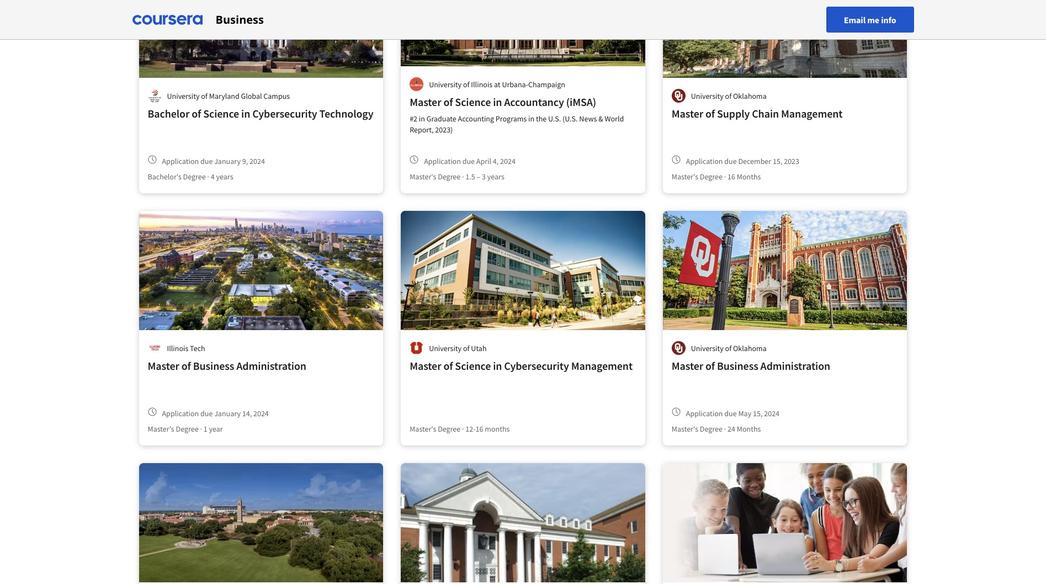 Task type: vqa. For each thing, say whether or not it's contained in the screenshot.
Is
no



Task type: describe. For each thing, give the bounding box(es) containing it.
due for master of supply chain management
[[725, 156, 737, 166]]

university of illinois at urbana-champaign
[[429, 79, 566, 89]]

science for master of science in cybersecurity management
[[455, 359, 491, 373]]

at
[[494, 79, 501, 89]]

application due may 15, 2024
[[687, 409, 780, 418]]

master of business administration for university of oklahoma
[[672, 359, 831, 373]]

(u.s.
[[563, 114, 578, 124]]

utah
[[471, 343, 487, 353]]

degree for 4
[[183, 172, 206, 182]]

december
[[739, 156, 772, 166]]

master's degree · 24 months
[[672, 424, 761, 434]]

master's for master's degree · 12-16 months
[[410, 424, 437, 434]]

university for master of supply chain management
[[692, 91, 724, 101]]

in for bachelor of science in cybersecurity technology
[[241, 107, 250, 120]]

application due january 14, 2024
[[162, 409, 269, 418]]

the
[[536, 114, 547, 124]]

email
[[845, 14, 866, 25]]

due for bachelor of science in cybersecurity technology
[[201, 156, 213, 166]]

2024 for application due may 15, 2024
[[765, 409, 780, 418]]

4
[[211, 172, 215, 182]]

(imsa)
[[567, 95, 597, 109]]

degree for 1
[[176, 424, 199, 434]]

degree for 1.5
[[438, 172, 461, 182]]

chain
[[752, 107, 780, 120]]

business for university of oklahoma
[[718, 359, 759, 373]]

year
[[209, 424, 223, 434]]

2024 for application due january 14, 2024
[[254, 409, 269, 418]]

may
[[739, 409, 752, 418]]

due left may
[[725, 409, 737, 418]]

january for 14,
[[214, 409, 241, 418]]

1 vertical spatial management
[[572, 359, 633, 373]]

1.5
[[466, 172, 476, 182]]

3
[[482, 172, 486, 182]]

months for master's degree · 16 months
[[737, 172, 761, 182]]

master's degree · 16 months
[[672, 172, 761, 182]]

science for bachelor of science in cybersecurity technology
[[203, 107, 239, 120]]

master inside master of science in accountancy (imsa) #2 in graduate accounting programs in the u.s. (u.s. news & world report, 2023)
[[410, 95, 442, 109]]

university of utah
[[429, 343, 487, 353]]

application due december 15, 2023
[[687, 156, 800, 166]]

university of oklahoma logo image for master of supply chain management
[[672, 89, 686, 103]]

2023
[[785, 156, 800, 166]]

university of illinois at urbana-champaign logo image
[[410, 77, 424, 91]]

bachelor's
[[148, 172, 182, 182]]

master of science in accountancy (imsa) #2 in graduate accounting programs in the u.s. (u.s. news & world report, 2023)
[[410, 95, 624, 135]]

email me info button
[[827, 7, 915, 33]]

university of utah logo image
[[410, 341, 424, 355]]

university of oklahoma logo image for master of business administration
[[672, 341, 686, 355]]

administration for application due may 15, 2024
[[761, 359, 831, 373]]

15, for december
[[773, 156, 783, 166]]

supply
[[718, 107, 750, 120]]

info
[[882, 14, 897, 25]]

report,
[[410, 125, 434, 135]]

· for 1
[[200, 424, 202, 434]]

application due april 4, 2024
[[424, 156, 516, 166]]

master's degree · 12-16 months
[[410, 424, 510, 434]]

accountancy
[[505, 95, 564, 109]]

graduate
[[427, 114, 457, 124]]

university for master of science in cybersecurity management
[[429, 343, 462, 353]]

coursera image
[[132, 11, 202, 28]]

· for 12-
[[462, 424, 464, 434]]

1 vertical spatial illinois
[[167, 343, 189, 353]]

· for 1.5
[[462, 172, 464, 182]]

· for 4
[[207, 172, 209, 182]]

illinois tech
[[167, 343, 205, 353]]

cybersecurity for management
[[505, 359, 569, 373]]

in for master of science in accountancy (imsa) #2 in graduate accounting programs in the u.s. (u.s. news & world report, 2023)
[[493, 95, 502, 109]]

oklahoma for business
[[734, 343, 767, 353]]

in for master of science in cybersecurity management
[[493, 359, 502, 373]]

4,
[[493, 156, 499, 166]]

1
[[204, 424, 208, 434]]

accounting
[[458, 114, 494, 124]]

–
[[477, 172, 481, 182]]



Task type: locate. For each thing, give the bounding box(es) containing it.
· left 1.5
[[462, 172, 464, 182]]

university of maryland global campus logo image
[[148, 89, 162, 103]]

0 horizontal spatial master of business administration
[[148, 359, 307, 373]]

1 vertical spatial university of oklahoma logo image
[[672, 341, 686, 355]]

master's for master's degree · 16 months
[[672, 172, 699, 182]]

due left april
[[463, 156, 475, 166]]

2024 for application due january 9, 2024
[[250, 156, 265, 166]]

me
[[868, 14, 880, 25]]

oklahoma for supply
[[734, 91, 767, 101]]

15,
[[773, 156, 783, 166], [753, 409, 763, 418]]

university of oklahoma for business
[[692, 343, 767, 353]]

campus
[[264, 91, 290, 101]]

1 horizontal spatial master of business administration
[[672, 359, 831, 373]]

15, right may
[[753, 409, 763, 418]]

technology
[[320, 107, 374, 120]]

oklahoma
[[734, 91, 767, 101], [734, 343, 767, 353]]

master of supply chain management
[[672, 107, 843, 120]]

university of oklahoma
[[692, 91, 767, 101], [692, 343, 767, 353]]

january left 9,
[[214, 156, 241, 166]]

science up accounting
[[455, 95, 491, 109]]

16 left months
[[476, 424, 484, 434]]

of
[[463, 79, 470, 89], [201, 91, 208, 101], [726, 91, 732, 101], [444, 95, 453, 109], [192, 107, 201, 120], [706, 107, 715, 120], [463, 343, 470, 353], [726, 343, 732, 353], [182, 359, 191, 373], [444, 359, 453, 373], [706, 359, 715, 373]]

#2
[[410, 114, 418, 124]]

university of oklahoma logo image
[[672, 89, 686, 103], [672, 341, 686, 355]]

1 university of oklahoma from the top
[[692, 91, 767, 101]]

2 oklahoma from the top
[[734, 343, 767, 353]]

cybersecurity
[[253, 107, 317, 120], [505, 359, 569, 373]]

of inside master of science in accountancy (imsa) #2 in graduate accounting programs in the u.s. (u.s. news & world report, 2023)
[[444, 95, 453, 109]]

business for illinois tech
[[193, 359, 234, 373]]

· left 24
[[725, 424, 727, 434]]

1 vertical spatial university of oklahoma
[[692, 343, 767, 353]]

2024 right may
[[765, 409, 780, 418]]

0 horizontal spatial years
[[216, 172, 233, 182]]

application up bachelor's degree · 4 years
[[162, 156, 199, 166]]

2 university of oklahoma from the top
[[692, 343, 767, 353]]

science down the utah
[[455, 359, 491, 373]]

degree left 1
[[176, 424, 199, 434]]

months
[[737, 172, 761, 182], [737, 424, 761, 434]]

application for bachelor of science in cybersecurity technology
[[162, 156, 199, 166]]

management
[[782, 107, 843, 120], [572, 359, 633, 373]]

champaign
[[529, 79, 566, 89]]

due up master's degree · 16 months
[[725, 156, 737, 166]]

2024 right 4,
[[501, 156, 516, 166]]

0 vertical spatial university of oklahoma logo image
[[672, 89, 686, 103]]

0 vertical spatial cybersecurity
[[253, 107, 317, 120]]

1 horizontal spatial illinois
[[471, 79, 493, 89]]

master's for master's degree · 1.5 – 3 years
[[410, 172, 437, 182]]

2024
[[250, 156, 265, 166], [501, 156, 516, 166], [254, 409, 269, 418], [765, 409, 780, 418]]

administration for application due january 14, 2024
[[237, 359, 307, 373]]

degree for 12-
[[438, 424, 461, 434]]

university of maryland global campus
[[167, 91, 290, 101]]

tech
[[190, 343, 205, 353]]

16 down application due december 15, 2023 on the right of page
[[728, 172, 736, 182]]

application up master's degree · 1 year
[[162, 409, 199, 418]]

news
[[580, 114, 597, 124]]

years
[[216, 172, 233, 182], [488, 172, 505, 182]]

master's
[[410, 172, 437, 182], [672, 172, 699, 182], [148, 424, 174, 434], [410, 424, 437, 434], [672, 424, 699, 434]]

0 vertical spatial university of oklahoma
[[692, 91, 767, 101]]

application for master of science in accountancy (imsa)
[[424, 156, 461, 166]]

years right 4
[[216, 172, 233, 182]]

· for 24
[[725, 424, 727, 434]]

· down application due december 15, 2023 on the right of page
[[725, 172, 727, 182]]

0 horizontal spatial illinois
[[167, 343, 189, 353]]

university for bachelor of science in cybersecurity technology
[[167, 91, 200, 101]]

university for master of business administration
[[692, 343, 724, 353]]

15, left 2023 at the top
[[773, 156, 783, 166]]

24
[[728, 424, 736, 434]]

1 horizontal spatial 15,
[[773, 156, 783, 166]]

months down may
[[737, 424, 761, 434]]

in
[[493, 95, 502, 109], [241, 107, 250, 120], [419, 114, 425, 124], [529, 114, 535, 124], [493, 359, 502, 373]]

application up master's degree · 1.5 – 3 years
[[424, 156, 461, 166]]

months down december
[[737, 172, 761, 182]]

university of oklahoma for supply
[[692, 91, 767, 101]]

degree for 16
[[700, 172, 723, 182]]

email me info
[[845, 14, 897, 25]]

0 horizontal spatial cybersecurity
[[253, 107, 317, 120]]

business
[[216, 12, 264, 27], [193, 359, 234, 373], [718, 359, 759, 373]]

bachelor of science in cybersecurity technology
[[148, 107, 374, 120]]

2024 right 14,
[[254, 409, 269, 418]]

2 years from the left
[[488, 172, 505, 182]]

9,
[[242, 156, 248, 166]]

years right 3
[[488, 172, 505, 182]]

master of science in cybersecurity management
[[410, 359, 633, 373]]

1 vertical spatial cybersecurity
[[505, 359, 569, 373]]

due
[[201, 156, 213, 166], [463, 156, 475, 166], [725, 156, 737, 166], [201, 409, 213, 418], [725, 409, 737, 418]]

application
[[162, 156, 199, 166], [424, 156, 461, 166], [687, 156, 723, 166], [162, 409, 199, 418], [687, 409, 723, 418]]

0 vertical spatial oklahoma
[[734, 91, 767, 101]]

2 administration from the left
[[761, 359, 831, 373]]

1 january from the top
[[214, 156, 241, 166]]

bachelor's degree · 4 years
[[148, 172, 233, 182]]

due for master of science in accountancy (imsa)
[[463, 156, 475, 166]]

·
[[207, 172, 209, 182], [462, 172, 464, 182], [725, 172, 727, 182], [200, 424, 202, 434], [462, 424, 464, 434], [725, 424, 727, 434]]

2 master of business administration from the left
[[672, 359, 831, 373]]

master of business administration for illinois tech
[[148, 359, 307, 373]]

january
[[214, 156, 241, 166], [214, 409, 241, 418]]

urbana-
[[502, 79, 529, 89]]

master of business administration
[[148, 359, 307, 373], [672, 359, 831, 373]]

bachelor
[[148, 107, 190, 120]]

2 january from the top
[[214, 409, 241, 418]]

0 vertical spatial illinois
[[471, 79, 493, 89]]

1 administration from the left
[[237, 359, 307, 373]]

1 vertical spatial 16
[[476, 424, 484, 434]]

application up master's degree · 24 months
[[687, 409, 723, 418]]

degree left the 12-
[[438, 424, 461, 434]]

science
[[455, 95, 491, 109], [203, 107, 239, 120], [455, 359, 491, 373]]

january up year
[[214, 409, 241, 418]]

1 years from the left
[[216, 172, 233, 182]]

programs
[[496, 114, 527, 124]]

science inside master of science in accountancy (imsa) #2 in graduate accounting programs in the u.s. (u.s. news & world report, 2023)
[[455, 95, 491, 109]]

1 oklahoma from the top
[[734, 91, 767, 101]]

1 horizontal spatial cybersecurity
[[505, 359, 569, 373]]

illinois left at
[[471, 79, 493, 89]]

master
[[410, 95, 442, 109], [672, 107, 704, 120], [148, 359, 179, 373], [410, 359, 442, 373], [672, 359, 704, 373]]

1 university of oklahoma logo image from the top
[[672, 89, 686, 103]]

1 horizontal spatial years
[[488, 172, 505, 182]]

degree left 24
[[700, 424, 723, 434]]

master's for master's degree · 24 months
[[672, 424, 699, 434]]

april
[[477, 156, 492, 166]]

0 vertical spatial months
[[737, 172, 761, 182]]

0 horizontal spatial administration
[[237, 359, 307, 373]]

degree for 24
[[700, 424, 723, 434]]

&
[[599, 114, 604, 124]]

0 horizontal spatial 16
[[476, 424, 484, 434]]

degree left 1.5
[[438, 172, 461, 182]]

illinois tech logo image
[[148, 341, 162, 355]]

due up 4
[[201, 156, 213, 166]]

2 months from the top
[[737, 424, 761, 434]]

university for master of science in accountancy (imsa)
[[429, 79, 462, 89]]

15, for may
[[753, 409, 763, 418]]

master's degree · 1.5 – 3 years
[[410, 172, 505, 182]]

u.s.
[[549, 114, 561, 124]]

2024 for application due april 4, 2024
[[501, 156, 516, 166]]

1 horizontal spatial 16
[[728, 172, 736, 182]]

1 vertical spatial january
[[214, 409, 241, 418]]

1 horizontal spatial management
[[782, 107, 843, 120]]

· for 16
[[725, 172, 727, 182]]

maryland
[[209, 91, 240, 101]]

world
[[605, 114, 624, 124]]

1 vertical spatial oklahoma
[[734, 343, 767, 353]]

2023)
[[435, 125, 453, 135]]

months
[[485, 424, 510, 434]]

0 horizontal spatial 15,
[[753, 409, 763, 418]]

1 horizontal spatial administration
[[761, 359, 831, 373]]

master of business administration up may
[[672, 359, 831, 373]]

degree down application due december 15, 2023 on the right of page
[[700, 172, 723, 182]]

illinois left tech
[[167, 343, 189, 353]]

· left 4
[[207, 172, 209, 182]]

cybersecurity for technology
[[253, 107, 317, 120]]

0 vertical spatial 15,
[[773, 156, 783, 166]]

1 vertical spatial 15,
[[753, 409, 763, 418]]

due up 1
[[201, 409, 213, 418]]

science down maryland
[[203, 107, 239, 120]]

· left the 12-
[[462, 424, 464, 434]]

14,
[[242, 409, 252, 418]]

university
[[429, 79, 462, 89], [167, 91, 200, 101], [692, 91, 724, 101], [429, 343, 462, 353], [692, 343, 724, 353]]

0 vertical spatial management
[[782, 107, 843, 120]]

1 vertical spatial months
[[737, 424, 761, 434]]

· left 1
[[200, 424, 202, 434]]

0 vertical spatial january
[[214, 156, 241, 166]]

application due january 9, 2024
[[162, 156, 265, 166]]

degree left 4
[[183, 172, 206, 182]]

master of business administration down tech
[[148, 359, 307, 373]]

application for master of supply chain management
[[687, 156, 723, 166]]

global
[[241, 91, 262, 101]]

administration
[[237, 359, 307, 373], [761, 359, 831, 373]]

1 master of business administration from the left
[[148, 359, 307, 373]]

january for 9,
[[214, 156, 241, 166]]

12-
[[466, 424, 476, 434]]

master's degree · 1 year
[[148, 424, 223, 434]]

master's for master's degree · 1 year
[[148, 424, 174, 434]]

1 months from the top
[[737, 172, 761, 182]]

application up master's degree · 16 months
[[687, 156, 723, 166]]

0 vertical spatial 16
[[728, 172, 736, 182]]

degree
[[183, 172, 206, 182], [438, 172, 461, 182], [700, 172, 723, 182], [176, 424, 199, 434], [438, 424, 461, 434], [700, 424, 723, 434]]

2024 right 9,
[[250, 156, 265, 166]]

0 horizontal spatial management
[[572, 359, 633, 373]]

illinois
[[471, 79, 493, 89], [167, 343, 189, 353]]

2 university of oklahoma logo image from the top
[[672, 341, 686, 355]]

16
[[728, 172, 736, 182], [476, 424, 484, 434]]

months for master's degree · 24 months
[[737, 424, 761, 434]]



